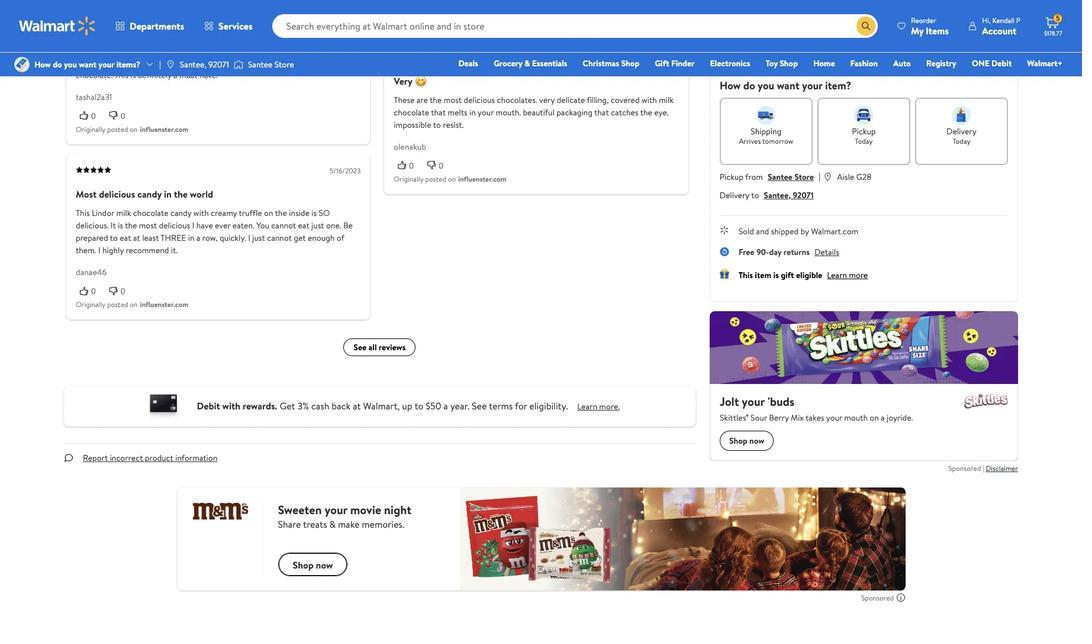 Task type: vqa. For each thing, say whether or not it's contained in the screenshot.
microsoft
no



Task type: describe. For each thing, give the bounding box(es) containing it.
😋
[[415, 74, 426, 87]]

want inside "this lindt lindor milk chocolate is absolutely delicious! the chocolate balls literally melt in your mouth. once you try this you will not want any other chocolate. this is definitely a muat have."
[[282, 57, 300, 68]]

melt
[[104, 57, 120, 68]]

deals
[[458, 57, 478, 69]]

registry
[[926, 57, 956, 69]]

chocolate.
[[76, 69, 113, 81]]

so
[[319, 207, 330, 219]]

finder
[[671, 57, 695, 69]]

0 horizontal spatial store
[[275, 59, 294, 70]]

try
[[213, 57, 223, 68]]

report
[[83, 452, 108, 464]]

hi, kendall p account
[[982, 15, 1020, 37]]

buy now button
[[720, 35, 861, 58]]

covered
[[611, 94, 640, 106]]

this item is gift eligible learn more
[[738, 269, 868, 281]]

0 vertical spatial santee,
[[180, 59, 206, 70]]

0 down danae46
[[91, 287, 96, 296]]

eye.
[[654, 106, 669, 118]]

candy inside this lindor milk chocolate candy with creamy truffle on the inside is so delicious. it is the most delicious i have ever eaten. you cannot eat just one. be prepared to eat at least three in a row, quickly. i just cannot get enough of them. i highly recommend it.
[[170, 207, 191, 219]]

product!
[[117, 25, 153, 38]]

price when purchased online
[[720, 13, 807, 23]]

intent image for delivery image
[[952, 106, 971, 125]]

in left world
[[164, 188, 172, 201]]

is left definitely
[[130, 69, 136, 81]]

packaging
[[557, 106, 592, 118]]

free
[[738, 246, 754, 258]]

online
[[788, 13, 807, 23]]

most
[[76, 188, 97, 201]]

information
[[175, 452, 217, 464]]

literally
[[76, 57, 102, 68]]

2 horizontal spatial a
[[444, 400, 448, 413]]

to inside these are the most delicious chocolates. very delicate filling, covered with milk chocolate that melts in your mouth. beautiful packaging that catches the eye. impossible to resist.
[[433, 119, 441, 131]]

least
[[142, 232, 159, 244]]

1 horizontal spatial see
[[472, 400, 487, 413]]

reviews
[[379, 342, 406, 354]]

world
[[190, 188, 213, 201]]

these are the most delicious chocolates. very delicate filling, covered with milk chocolate that melts in your mouth. beautiful packaging that catches the eye. impossible to resist.
[[394, 94, 674, 131]]

inside
[[289, 207, 309, 219]]

do for how do you want your item?
[[743, 78, 755, 93]]

sold
[[738, 225, 754, 237]]

one.
[[326, 220, 341, 231]]

have.
[[200, 69, 218, 81]]

1 horizontal spatial |
[[819, 170, 821, 183]]

rewards.
[[243, 400, 277, 413]]

with inside these are the most delicious chocolates. very delicate filling, covered with milk chocolate that melts in your mouth. beautiful packaging that catches the eye. impossible to resist.
[[642, 94, 657, 106]]

home link
[[808, 57, 840, 70]]

details
[[814, 246, 839, 258]]

very
[[539, 94, 555, 106]]

chocolates.
[[497, 94, 537, 106]]

gift finder
[[655, 57, 695, 69]]

1 horizontal spatial eat
[[298, 220, 309, 231]]

electronics link
[[705, 57, 756, 70]]

will
[[255, 57, 266, 68]]

lindor inside "this lindt lindor milk chocolate is absolutely delicious! the chocolate balls literally melt in your mouth. once you try this you will not want any other chocolate. this is definitely a muat have."
[[112, 44, 134, 56]]

g28
[[856, 171, 871, 183]]

aisle g28
[[837, 171, 871, 183]]

how for how do you want your items?
[[34, 59, 51, 70]]

90-
[[756, 246, 769, 258]]

0 vertical spatial candy
[[137, 188, 162, 201]]

of
[[337, 232, 344, 244]]

1 vertical spatial santee,
[[764, 189, 791, 201]]

departments
[[130, 20, 184, 33]]

essentials
[[532, 57, 567, 69]]

your inside "this lindt lindor milk chocolate is absolutely delicious! the chocolate balls literally melt in your mouth. once you try this you will not want any other chocolate. this is definitely a muat have."
[[131, 57, 147, 68]]

pickup from santee store |
[[720, 170, 821, 183]]

intent image for pickup image
[[854, 106, 873, 125]]

disclaimer
[[986, 463, 1018, 473]]

your inside these are the most delicious chocolates. very delicate filling, covered with milk chocolate that melts in your mouth. beautiful packaging that catches the eye. impossible to resist.
[[478, 106, 494, 118]]

0 horizontal spatial 92071
[[208, 59, 229, 70]]

is left so
[[311, 207, 317, 219]]

resist.
[[443, 119, 464, 131]]

one debit
[[972, 57, 1012, 69]]

aisle
[[837, 171, 854, 183]]

my
[[911, 24, 924, 37]]

delivery for today
[[947, 125, 977, 137]]

services
[[218, 20, 253, 33]]

1 that from the left
[[431, 106, 446, 118]]

you down delicious!
[[240, 57, 253, 68]]

incorrect
[[110, 452, 143, 464]]

santee inside pickup from santee store |
[[768, 171, 792, 183]]

most delicious candy in the world
[[76, 188, 213, 201]]

milk inside these are the most delicious chocolates. very delicate filling, covered with milk chocolate that melts in your mouth. beautiful packaging that catches the eye. impossible to resist.
[[659, 94, 674, 106]]

when
[[737, 13, 753, 23]]

delivery today
[[947, 125, 977, 146]]

0 vertical spatial debit
[[992, 57, 1012, 69]]

muat
[[179, 69, 198, 81]]

the left world
[[174, 188, 188, 201]]

sponsored | disclaimer
[[948, 463, 1018, 473]]

balls
[[324, 44, 340, 56]]

creamy
[[211, 207, 237, 219]]

5
[[1056, 13, 1060, 23]]

gift finder link
[[649, 57, 700, 70]]

sold and shipped by walmart.com
[[738, 225, 858, 237]]

buy
[[773, 40, 788, 53]]

the right it
[[125, 220, 137, 231]]

this lindor milk chocolate candy with creamy truffle on the inside is so delicious. it is the most delicious i have ever eaten. you cannot eat just one. be prepared to eat at least three in a row, quickly. i just cannot get enough of them. i highly recommend it.
[[76, 207, 353, 256]]

3%
[[297, 400, 309, 413]]

to down from
[[751, 189, 759, 201]]

0 vertical spatial |
[[159, 59, 161, 70]]

on inside this lindor milk chocolate candy with creamy truffle on the inside is so delicious. it is the most delicious i have ever eaten. you cannot eat just one. be prepared to eat at least three in a row, quickly. i just cannot get enough of them. i highly recommend it.
[[264, 207, 273, 219]]

add
[[914, 40, 931, 53]]

this down the melt
[[115, 69, 128, 81]]

prepared
[[76, 232, 108, 244]]

one debit link
[[966, 57, 1017, 70]]

christmas
[[583, 57, 619, 69]]

originally posted on influenster.com up deals
[[394, 11, 506, 21]]

report incorrect product information button
[[73, 444, 227, 473]]

want for how do you want your item?
[[777, 78, 799, 93]]

toy shop link
[[760, 57, 803, 70]]

chocolate up any at the left top of the page
[[286, 44, 322, 56]]

delicious.
[[76, 220, 109, 231]]

olenakub
[[394, 141, 426, 153]]

0 down items?
[[121, 111, 125, 121]]

0 down the highly
[[121, 287, 125, 296]]

11/2/2023
[[649, 52, 679, 63]]

how for how do you want your item?
[[720, 78, 741, 93]]

one debit card  debit with rewards. get 3% cash back at walmart, up to $50 a year. see terms for eligibility. learn more. element
[[577, 401, 620, 413]]

is up once
[[191, 44, 196, 56]]

learn more.
[[577, 401, 620, 413]]

absolutely
[[198, 44, 234, 56]]

0 down resist.
[[439, 161, 443, 170]]

1 vertical spatial learn
[[577, 401, 597, 413]]

shop for christmas shop
[[621, 57, 639, 69]]

store inside pickup from santee store |
[[794, 171, 814, 183]]

is left gift
[[773, 269, 779, 281]]

shipped
[[771, 225, 799, 237]]

originally posted on influenster.com down danae46
[[76, 300, 188, 310]]

1 horizontal spatial 92071
[[793, 189, 814, 201]]

add to cart
[[914, 40, 961, 53]]

0 horizontal spatial santee
[[248, 59, 273, 70]]

item
[[755, 269, 771, 281]]

cart
[[944, 40, 961, 53]]

electronics
[[710, 57, 750, 69]]

account
[[982, 24, 1016, 37]]

melts
[[448, 106, 467, 118]]

to inside "button"
[[933, 40, 942, 53]]

1 horizontal spatial just
[[311, 220, 324, 231]]

1 vertical spatial eat
[[120, 232, 131, 244]]



Task type: locate. For each thing, give the bounding box(es) containing it.
debit
[[992, 57, 1012, 69], [197, 400, 220, 413]]

2 vertical spatial milk
[[116, 207, 131, 219]]

to down it
[[110, 232, 118, 244]]

a
[[173, 69, 177, 81], [196, 232, 200, 244], [444, 400, 448, 413]]

your down home link
[[802, 78, 823, 93]]

1 horizontal spatial with
[[222, 400, 240, 413]]

p
[[1016, 15, 1020, 25]]

toy
[[766, 57, 778, 69]]

mouth.
[[149, 57, 174, 68], [496, 106, 521, 118]]

you down toy
[[758, 78, 774, 93]]

how do you want your item?
[[720, 78, 851, 93]]

today for delivery
[[953, 136, 970, 146]]

delicious up melts
[[464, 94, 495, 106]]

0 vertical spatial santee
[[248, 59, 273, 70]]

1 vertical spatial store
[[794, 171, 814, 183]]

learn left more.
[[577, 401, 597, 413]]

i right them. at the left of the page
[[98, 244, 100, 256]]

delivery down intent image for delivery
[[947, 125, 977, 137]]

this left item
[[738, 269, 753, 281]]

want
[[282, 57, 300, 68], [79, 59, 96, 70], [777, 78, 799, 93]]

1 horizontal spatial  image
[[234, 59, 243, 70]]

just down you
[[252, 232, 265, 244]]

0 horizontal spatial just
[[252, 232, 265, 244]]

product
[[145, 452, 173, 464]]

Search search field
[[272, 14, 878, 38]]

0 vertical spatial pickup
[[852, 125, 876, 137]]

christmas shop
[[583, 57, 639, 69]]

debit right one debit card image
[[197, 400, 220, 413]]

milk up eye.
[[659, 94, 674, 106]]

i left the have
[[192, 220, 194, 231]]

returns
[[784, 246, 810, 258]]

0 horizontal spatial that
[[431, 106, 446, 118]]

delicious inside this lindor milk chocolate candy with creamy truffle on the inside is so delicious. it is the most delicious i have ever eaten. you cannot eat just one. be prepared to eat at least three in a row, quickly. i just cannot get enough of them. i highly recommend it.
[[159, 220, 190, 231]]

pickup
[[852, 125, 876, 137], [720, 171, 743, 183]]

do left literally
[[53, 59, 62, 70]]

0 vertical spatial eat
[[298, 220, 309, 231]]

1 horizontal spatial santee
[[768, 171, 792, 183]]

0 horizontal spatial see
[[354, 342, 367, 354]]

lindor inside this lindor milk chocolate candy with creamy truffle on the inside is so delicious. it is the most delicious i have ever eaten. you cannot eat just one. be prepared to eat at least three in a row, quickly. i just cannot get enough of them. i highly recommend it.
[[92, 207, 114, 219]]

lindor up items?
[[112, 44, 134, 56]]

you
[[256, 220, 269, 231]]

0 vertical spatial learn
[[827, 269, 847, 281]]

5/16/2023
[[330, 166, 361, 176]]

1 vertical spatial most
[[139, 220, 157, 231]]

walmart image
[[19, 17, 96, 36]]

truffle
[[239, 207, 262, 219]]

this for this lindor milk chocolate candy with creamy truffle on the inside is so delicious. it is the most delicious i have ever eaten. you cannot eat just one. be prepared to eat at least three in a row, quickly. i just cannot get enough of them. i highly recommend it.
[[76, 207, 90, 219]]

store down "the"
[[275, 59, 294, 70]]

want down "lindt" at the left top of the page
[[79, 59, 96, 70]]

do down electronics "link"
[[743, 78, 755, 93]]

pickup for pickup today
[[852, 125, 876, 137]]

2 horizontal spatial milk
[[659, 94, 674, 106]]

0 vertical spatial a
[[173, 69, 177, 81]]

the left eye.
[[640, 106, 652, 118]]

on
[[448, 11, 456, 21], [130, 124, 138, 134], [448, 174, 456, 184], [264, 207, 273, 219], [130, 300, 138, 310]]

most up least
[[139, 220, 157, 231]]

| left disclaimer
[[983, 463, 984, 473]]

delicate
[[557, 94, 585, 106]]

0 horizontal spatial a
[[173, 69, 177, 81]]

0 horizontal spatial delicious
[[99, 188, 135, 201]]

today inside pickup today
[[855, 136, 873, 146]]

1 vertical spatial a
[[196, 232, 200, 244]]

1 vertical spatial debit
[[197, 400, 220, 413]]

your up definitely
[[131, 57, 147, 68]]

in right melts
[[469, 106, 476, 118]]

want right not
[[282, 57, 300, 68]]

delivery down from
[[720, 189, 749, 201]]

0 horizontal spatial candy
[[137, 188, 162, 201]]

eligibility.
[[529, 400, 568, 413]]

1 vertical spatial milk
[[659, 94, 674, 106]]

2 horizontal spatial delicious
[[464, 94, 495, 106]]

kendall
[[992, 15, 1015, 25]]

sponsored for sponsored
[[861, 593, 894, 603]]

gifting made easy image
[[720, 269, 729, 279]]

milk down the most delicious candy in the world
[[116, 207, 131, 219]]

1 horizontal spatial debit
[[992, 57, 1012, 69]]

1 horizontal spatial candy
[[170, 207, 191, 219]]

mouth. down 'chocolates.' at the top
[[496, 106, 521, 118]]

1 horizontal spatial learn
[[827, 269, 847, 281]]

1 vertical spatial just
[[252, 232, 265, 244]]

other
[[316, 57, 335, 68]]

this up delicious.
[[76, 207, 90, 219]]

0 vertical spatial delivery
[[947, 125, 977, 137]]

walmart.com
[[811, 225, 858, 237]]

0 horizontal spatial shop
[[621, 57, 639, 69]]

0 horizontal spatial pickup
[[720, 171, 743, 183]]

the right are
[[430, 94, 442, 106]]

how down electronics
[[720, 78, 741, 93]]

auto
[[893, 57, 911, 69]]

cannot left get
[[267, 232, 292, 244]]

posted
[[425, 11, 446, 21], [107, 124, 128, 134], [425, 174, 446, 184], [107, 300, 128, 310]]

your
[[131, 57, 147, 68], [98, 59, 114, 70], [802, 78, 823, 93], [478, 106, 494, 118]]

2 vertical spatial |
[[983, 463, 984, 473]]

a right $50
[[444, 400, 448, 413]]

0 horizontal spatial i
[[98, 244, 100, 256]]

gift
[[655, 57, 669, 69]]

disclaimer button
[[986, 463, 1018, 473]]

the
[[430, 94, 442, 106], [640, 106, 652, 118], [174, 188, 188, 201], [275, 207, 287, 219], [125, 220, 137, 231]]

today down intent image for delivery
[[953, 136, 970, 146]]

them.
[[76, 244, 96, 256]]

1 horizontal spatial mouth.
[[496, 106, 521, 118]]

mouth. up definitely
[[149, 57, 174, 68]]

very
[[394, 74, 412, 87]]

0 horizontal spatial eat
[[120, 232, 131, 244]]

now
[[791, 40, 808, 53]]

1 horizontal spatial a
[[196, 232, 200, 244]]

1 horizontal spatial at
[[353, 400, 361, 413]]

sponsored left disclaimer
[[948, 463, 981, 473]]

your down "lindt" at the left top of the page
[[98, 59, 114, 70]]

0 horizontal spatial want
[[79, 59, 96, 70]]

chocolate inside this lindor milk chocolate candy with creamy truffle on the inside is so delicious. it is the most delicious i have ever eaten. you cannot eat just one. be prepared to eat at least three in a row, quickly. i just cannot get enough of them. i highly recommend it.
[[133, 207, 168, 219]]

walmart+
[[1027, 57, 1062, 69]]

pickup inside pickup from santee store |
[[720, 171, 743, 183]]

registry link
[[921, 57, 962, 70]]

1 vertical spatial candy
[[170, 207, 191, 219]]

purchased
[[755, 13, 787, 23]]

get
[[280, 400, 295, 413]]

$178.77
[[1044, 29, 1062, 37]]

sponsored left 'ad disclaimer and feedback for marqueedisplayad' icon
[[861, 593, 894, 603]]

 image
[[14, 57, 30, 72], [234, 59, 243, 70]]

delivery for to
[[720, 189, 749, 201]]

1 vertical spatial i
[[248, 232, 250, 244]]

1 horizontal spatial pickup
[[852, 125, 876, 137]]

in inside "this lindt lindor milk chocolate is absolutely delicious! the chocolate balls literally melt in your mouth. once you try this you will not want any other chocolate. this is definitely a muat have."
[[122, 57, 129, 68]]

1 today from the left
[[855, 136, 873, 146]]

milk inside "this lindt lindor milk chocolate is absolutely delicious! the chocolate balls literally melt in your mouth. once you try this you will not want any other chocolate. this is definitely a muat have."
[[136, 44, 151, 56]]

do for how do you want your items?
[[53, 59, 62, 70]]

ad disclaimer and feedback for marqueedisplayad image
[[896, 593, 906, 603]]

shop
[[621, 57, 639, 69], [780, 57, 798, 69]]

with up eye.
[[642, 94, 657, 106]]

intent image for shipping image
[[757, 106, 776, 125]]

search icon image
[[861, 21, 871, 31]]

0 vertical spatial lindor
[[112, 44, 134, 56]]

 image for how do you want your items?
[[14, 57, 30, 72]]

not
[[268, 57, 280, 68]]

2 shop from the left
[[780, 57, 798, 69]]

0 horizontal spatial  image
[[14, 57, 30, 72]]

that left melts
[[431, 106, 446, 118]]

in right the melt
[[122, 57, 129, 68]]

santee up santee, 92071 button
[[768, 171, 792, 183]]

 image for santee store
[[234, 59, 243, 70]]

eat up get
[[298, 220, 309, 231]]

santee, 92071
[[180, 59, 229, 70]]

2 horizontal spatial i
[[248, 232, 250, 244]]

a inside "this lindt lindor milk chocolate is absolutely delicious! the chocolate balls literally melt in your mouth. once you try this you will not want any other chocolate. this is definitely a muat have."
[[173, 69, 177, 81]]

0 horizontal spatial debit
[[197, 400, 220, 413]]

eat up the highly
[[120, 232, 131, 244]]

1 vertical spatial 92071
[[793, 189, 814, 201]]

1 horizontal spatial store
[[794, 171, 814, 183]]

santee,
[[180, 59, 206, 70], [764, 189, 791, 201]]

originally posted on influenster.com
[[394, 11, 506, 21], [76, 124, 188, 134], [394, 174, 506, 184], [76, 300, 188, 310]]

1 horizontal spatial do
[[743, 78, 755, 93]]

you up have.
[[198, 57, 211, 68]]

2 today from the left
[[953, 136, 970, 146]]

1 vertical spatial pickup
[[720, 171, 743, 183]]

most inside this lindor milk chocolate candy with creamy truffle on the inside is so delicious. it is the most delicious i have ever eaten. you cannot eat just one. be prepared to eat at least three in a row, quickly. i just cannot get enough of them. i highly recommend it.
[[139, 220, 157, 231]]

to inside this lindor milk chocolate candy with creamy truffle on the inside is so delicious. it is the most delicious i have ever eaten. you cannot eat just one. be prepared to eat at least three in a row, quickly. i just cannot get enough of them. i highly recommend it.
[[110, 232, 118, 244]]

to left cart
[[933, 40, 942, 53]]

milk inside this lindor milk chocolate candy with creamy truffle on the inside is so delicious. it is the most delicious i have ever eaten. you cannot eat just one. be prepared to eat at least three in a row, quickly. i just cannot get enough of them. i highly recommend it.
[[116, 207, 131, 219]]

1 horizontal spatial that
[[594, 106, 609, 118]]

mouth. inside these are the most delicious chocolates. very delicate filling, covered with milk chocolate that melts in your mouth. beautiful packaging that catches the eye. impossible to resist.
[[496, 106, 521, 118]]

pickup down intent image for pickup
[[852, 125, 876, 137]]

2 horizontal spatial want
[[777, 78, 799, 93]]

1 horizontal spatial delivery
[[947, 125, 977, 137]]

2 vertical spatial with
[[222, 400, 240, 413]]

just
[[311, 220, 324, 231], [252, 232, 265, 244]]

just up enough
[[311, 220, 324, 231]]

1 vertical spatial |
[[819, 170, 821, 183]]

danae46
[[76, 266, 107, 278]]

that down filling,
[[594, 106, 609, 118]]

1 horizontal spatial i
[[192, 220, 194, 231]]

quickly.
[[220, 232, 246, 244]]

it
[[111, 220, 116, 231]]

2 that from the left
[[594, 106, 609, 118]]

0 vertical spatial just
[[311, 220, 324, 231]]

three
[[161, 232, 186, 244]]

1 vertical spatial see
[[472, 400, 487, 413]]

1 vertical spatial how
[[720, 78, 741, 93]]

0 vertical spatial cannot
[[271, 220, 296, 231]]

0 horizontal spatial do
[[53, 59, 62, 70]]

beautiful
[[523, 106, 555, 118]]

how down walmart image on the left top
[[34, 59, 51, 70]]

today inside delivery today
[[953, 136, 970, 146]]

delicious up three
[[159, 220, 190, 231]]

1 horizontal spatial most
[[444, 94, 462, 106]]

2 vertical spatial a
[[444, 400, 448, 413]]

details button
[[814, 246, 839, 258]]

pickup left from
[[720, 171, 743, 183]]

0 vertical spatial milk
[[136, 44, 151, 56]]

chocolate down the most delicious candy in the world
[[133, 207, 168, 219]]

delivery to santee, 92071
[[720, 189, 814, 201]]

at left least
[[133, 232, 140, 244]]

0 horizontal spatial today
[[855, 136, 873, 146]]

0 down the olenakub
[[409, 161, 414, 170]]

this for this lindt lindor milk chocolate is absolutely delicious! the chocolate balls literally melt in your mouth. once you try this you will not want any other chocolate. this is definitely a muat have.
[[76, 44, 90, 56]]

sponsored for sponsored | disclaimer
[[948, 463, 981, 473]]

| left once
[[159, 59, 161, 70]]

0 vertical spatial see
[[354, 342, 367, 354]]

0 horizontal spatial sponsored
[[861, 593, 894, 603]]

candy up least
[[137, 188, 162, 201]]

santee, 92071 button
[[764, 189, 814, 201]]

1 horizontal spatial how
[[720, 78, 741, 93]]

the left inside
[[275, 207, 287, 219]]

with inside this lindor milk chocolate candy with creamy truffle on the inside is so delicious. it is the most delicious i have ever eaten. you cannot eat just one. be prepared to eat at least three in a row, quickly. i just cannot get enough of them. i highly recommend it.
[[193, 207, 209, 219]]

deals link
[[453, 57, 484, 70]]

0 horizontal spatial with
[[193, 207, 209, 219]]

debit right "one"
[[992, 57, 1012, 69]]

1 vertical spatial cannot
[[267, 232, 292, 244]]

 image down walmart image on the left top
[[14, 57, 30, 72]]

0 horizontal spatial learn
[[577, 401, 597, 413]]

shop down buy now
[[780, 57, 798, 69]]

legal information image
[[809, 13, 819, 23]]

most
[[444, 94, 462, 106], [139, 220, 157, 231]]

1 vertical spatial mouth.
[[496, 106, 521, 118]]

grocery
[[494, 57, 522, 69]]

 image down delicious!
[[234, 59, 243, 70]]

1 vertical spatial at
[[353, 400, 361, 413]]

i down eaten. at the top of page
[[248, 232, 250, 244]]

lindor up it
[[92, 207, 114, 219]]

reorder
[[911, 15, 936, 25]]

most inside these are the most delicious chocolates. very delicate filling, covered with milk chocolate that melts in your mouth. beautiful packaging that catches the eye. impossible to resist.
[[444, 94, 462, 106]]

this up literally
[[76, 44, 90, 56]]

2 vertical spatial i
[[98, 244, 100, 256]]

santee down delicious!
[[248, 59, 273, 70]]

this
[[225, 57, 238, 68]]

enough
[[308, 232, 335, 244]]

a left row,
[[196, 232, 200, 244]]

walmart,
[[363, 400, 400, 413]]

1 shop from the left
[[621, 57, 639, 69]]

0 vertical spatial store
[[275, 59, 294, 70]]

candy up three
[[170, 207, 191, 219]]

learn left more
[[827, 269, 847, 281]]

year.
[[450, 400, 469, 413]]

shipping arrives tomorrow
[[739, 125, 793, 146]]

in inside this lindor milk chocolate candy with creamy truffle on the inside is so delicious. it is the most delicious i have ever eaten. you cannot eat just one. be prepared to eat at least three in a row, quickly. i just cannot get enough of them. i highly recommend it.
[[188, 232, 194, 244]]

shop right the christmas
[[621, 57, 639, 69]]

shop for toy shop
[[780, 57, 798, 69]]

tashal2a31
[[76, 91, 112, 103]]

1 vertical spatial do
[[743, 78, 755, 93]]

at inside this lindor milk chocolate candy with creamy truffle on the inside is so delicious. it is the most delicious i have ever eaten. you cannot eat just one. be prepared to eat at least three in a row, quickly. i just cannot get enough of them. i highly recommend it.
[[133, 232, 140, 244]]

pickup for pickup from santee store |
[[720, 171, 743, 183]]

see right year.
[[472, 400, 487, 413]]

in right three
[[188, 232, 194, 244]]

0 vertical spatial how
[[34, 59, 51, 70]]

originally
[[394, 11, 423, 21], [76, 124, 105, 134], [394, 174, 423, 184], [76, 300, 105, 310]]

in inside these are the most delicious chocolates. very delicate filling, covered with milk chocolate that melts in your mouth. beautiful packaging that catches the eye. impossible to resist.
[[469, 106, 476, 118]]

2 vertical spatial delicious
[[159, 220, 190, 231]]

0 vertical spatial mouth.
[[149, 57, 174, 68]]

today down intent image for pickup
[[855, 136, 873, 146]]

this inside this lindor milk chocolate candy with creamy truffle on the inside is so delicious. it is the most delicious i have ever eaten. you cannot eat just one. be prepared to eat at least three in a row, quickly. i just cannot get enough of them. i highly recommend it.
[[76, 207, 90, 219]]

how do you want your items?
[[34, 59, 140, 70]]

want for how do you want your items?
[[79, 59, 96, 70]]

originally posted on influenster.com down the olenakub
[[394, 174, 506, 184]]

these
[[394, 94, 415, 106]]

chocolate up 'impossible'
[[394, 106, 429, 118]]

 image
[[166, 60, 175, 69]]

mouth. inside "this lindt lindor milk chocolate is absolutely delicious! the chocolate balls literally melt in your mouth. once you try this you will not want any other chocolate. this is definitely a muat have."
[[149, 57, 174, 68]]

most up melts
[[444, 94, 462, 106]]

this for this item is gift eligible learn more
[[738, 269, 753, 281]]

|
[[159, 59, 161, 70], [819, 170, 821, 183], [983, 463, 984, 473]]

milk down product!
[[136, 44, 151, 56]]

a left muat
[[173, 69, 177, 81]]

chocolate inside these are the most delicious chocolates. very delicate filling, covered with milk chocolate that melts in your mouth. beautiful packaging that catches the eye. impossible to resist.
[[394, 106, 429, 118]]

$50
[[426, 400, 441, 413]]

is right it
[[118, 220, 123, 231]]

1 horizontal spatial milk
[[136, 44, 151, 56]]

see left all
[[354, 342, 367, 354]]

0 horizontal spatial most
[[139, 220, 157, 231]]

originally posted on influenster.com down the tashal2a31
[[76, 124, 188, 134]]

highly
[[102, 244, 124, 256]]

0 button
[[76, 110, 105, 122], [105, 110, 135, 122], [394, 160, 423, 172], [423, 160, 453, 172], [76, 285, 105, 297], [105, 285, 135, 297]]

delicious
[[464, 94, 495, 106], [99, 188, 135, 201], [159, 220, 190, 231]]

recommend
[[126, 244, 169, 256]]

chocolate up once
[[153, 44, 189, 56]]

0 down the tashal2a31
[[91, 111, 96, 121]]

your right melts
[[478, 106, 494, 118]]

one debit card image
[[139, 392, 187, 422]]

catches
[[611, 106, 638, 118]]

5 $178.77
[[1044, 13, 1062, 37]]

to right up
[[415, 400, 423, 413]]

a inside this lindor milk chocolate candy with creamy truffle on the inside is so delicious. it is the most delicious i have ever eaten. you cannot eat just one. be prepared to eat at least three in a row, quickly. i just cannot get enough of them. i highly recommend it.
[[196, 232, 200, 244]]

and
[[756, 225, 769, 237]]

0 vertical spatial delicious
[[464, 94, 495, 106]]

santee
[[248, 59, 273, 70], [768, 171, 792, 183]]

0 horizontal spatial |
[[159, 59, 161, 70]]

very 😋
[[394, 74, 426, 87]]

with left rewards.
[[222, 400, 240, 413]]

you up the tashal2a31
[[64, 59, 77, 70]]

grocery & essentials link
[[488, 57, 573, 70]]

1 vertical spatial delivery
[[720, 189, 749, 201]]

0 horizontal spatial santee,
[[180, 59, 206, 70]]

0 vertical spatial i
[[192, 220, 194, 231]]

2 horizontal spatial |
[[983, 463, 984, 473]]

lindt
[[92, 44, 110, 56]]

today for pickup
[[855, 136, 873, 146]]

Walmart Site-Wide search field
[[272, 14, 878, 38]]

1 vertical spatial sponsored
[[861, 593, 894, 603]]

1 vertical spatial with
[[193, 207, 209, 219]]

ever
[[215, 220, 231, 231]]

0 vertical spatial 92071
[[208, 59, 229, 70]]

delicious right most
[[99, 188, 135, 201]]

delicious inside these are the most delicious chocolates. very delicate filling, covered with milk chocolate that melts in your mouth. beautiful packaging that catches the eye. impossible to resist.
[[464, 94, 495, 106]]

report incorrect product information
[[83, 452, 217, 464]]



